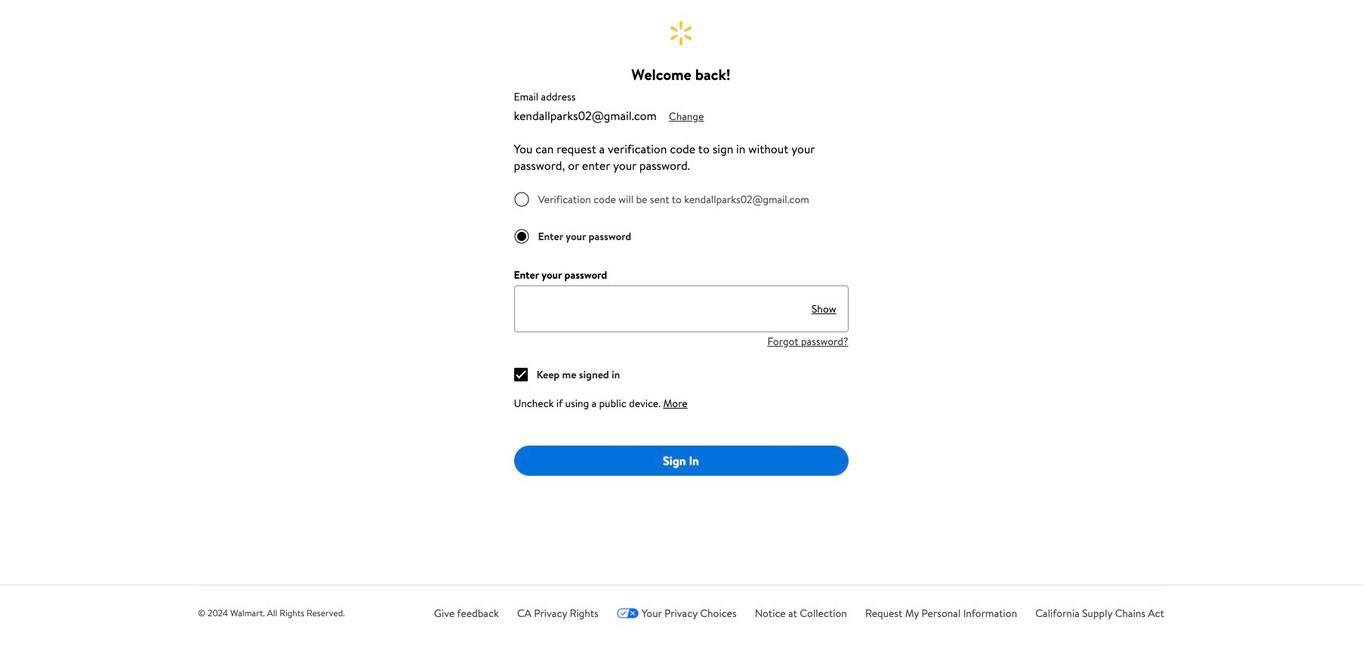Task type: describe. For each thing, give the bounding box(es) containing it.
Enter your password password field
[[514, 286, 800, 332]]

privacy choices icon image
[[617, 608, 639, 619]]

password element
[[514, 267, 608, 283]]



Task type: locate. For each thing, give the bounding box(es) containing it.
None checkbox
[[514, 368, 528, 382]]

walmart logo with link to homepage. image
[[671, 21, 692, 45]]

None radio
[[514, 192, 529, 207], [514, 229, 529, 244], [514, 192, 529, 207], [514, 229, 529, 244]]



Task type: vqa. For each thing, say whether or not it's contained in the screenshot.
code*
no



